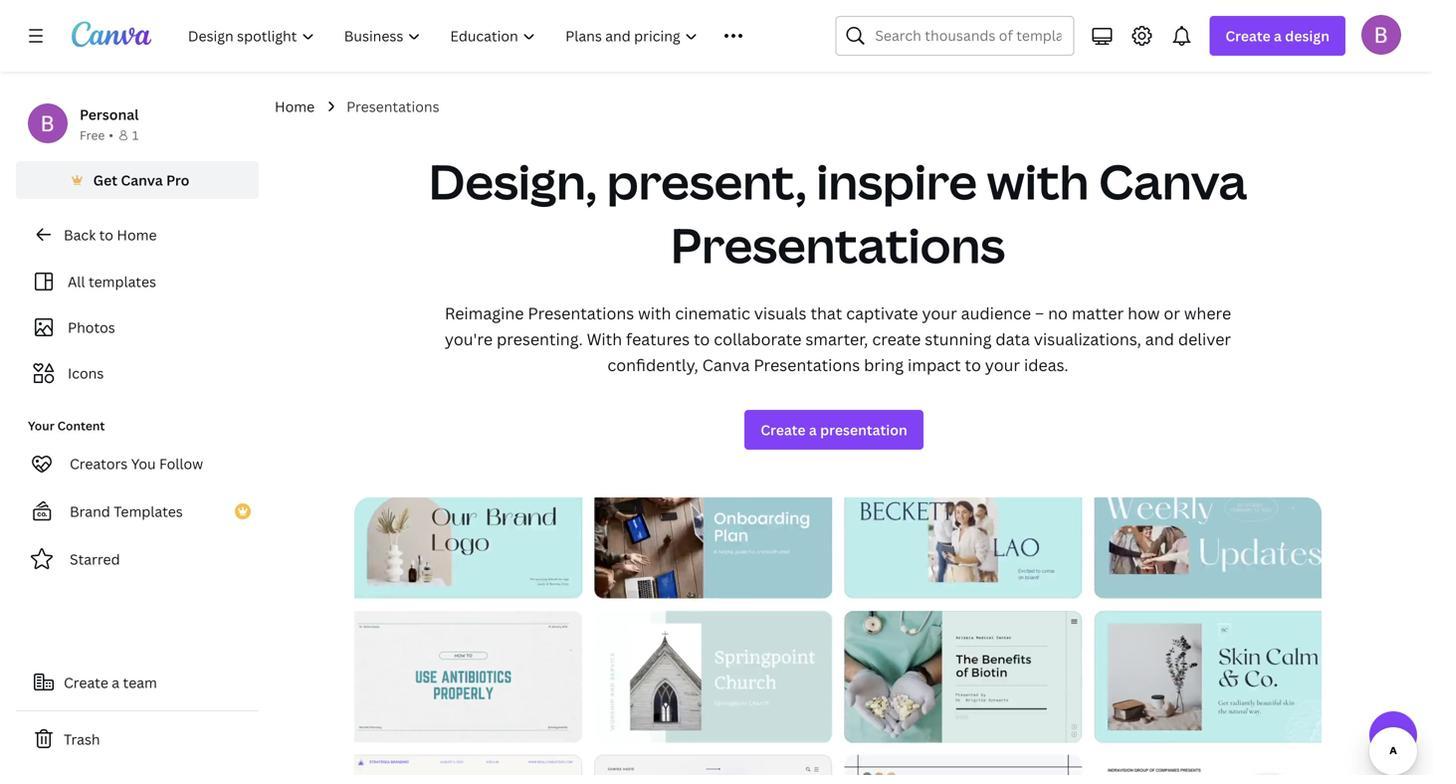 Task type: locate. For each thing, give the bounding box(es) containing it.
create
[[1226, 26, 1271, 45], [761, 421, 806, 439], [64, 673, 108, 692]]

bring
[[864, 354, 904, 376]]

with
[[587, 328, 622, 350]]

or
[[1164, 303, 1180, 324]]

your down data
[[985, 354, 1020, 376]]

visualizations,
[[1034, 328, 1142, 350]]

create a design
[[1226, 26, 1330, 45]]

1 horizontal spatial canva
[[702, 354, 750, 376]]

to right back
[[99, 225, 113, 244]]

a inside 'link'
[[809, 421, 817, 439]]

to down stunning
[[965, 354, 981, 376]]

with
[[987, 148, 1089, 214], [638, 303, 671, 324]]

create for create a presentation
[[761, 421, 806, 439]]

a for team
[[112, 673, 120, 692]]

1 horizontal spatial a
[[809, 421, 817, 439]]

a inside button
[[112, 673, 120, 692]]

home
[[275, 97, 315, 116], [117, 225, 157, 244]]

deliver
[[1178, 328, 1231, 350]]

smarter,
[[806, 328, 868, 350]]

captivate
[[846, 303, 918, 324]]

presentations right home link
[[346, 97, 440, 116]]

create left team
[[64, 673, 108, 692]]

personal
[[80, 105, 139, 124]]

reimagine
[[445, 303, 524, 324]]

with inside reimagine presentations with cinematic visuals that captivate your audience – no matter how or where you're presenting. with features to collaborate smarter, create stunning data visualizations, and deliver confidently, canva presentations bring impact to your ideas.
[[638, 303, 671, 324]]

presenting.
[[497, 328, 583, 350]]

get canva pro
[[93, 171, 189, 190]]

trash link
[[16, 720, 259, 759]]

with inside design, present, inspire with canva presentations
[[987, 148, 1089, 214]]

trash
[[64, 730, 100, 749]]

your
[[28, 418, 54, 434]]

0 horizontal spatial canva
[[121, 171, 163, 190]]

2 vertical spatial a
[[112, 673, 120, 692]]

0 vertical spatial create
[[1226, 26, 1271, 45]]

your up stunning
[[922, 303, 957, 324]]

where
[[1184, 303, 1231, 324]]

presentation
[[820, 421, 908, 439]]

bob builder image
[[1362, 15, 1401, 54]]

brand templates link
[[16, 492, 259, 532]]

0 horizontal spatial create
[[64, 673, 108, 692]]

how
[[1128, 303, 1160, 324]]

and
[[1145, 328, 1174, 350]]

stunning
[[925, 328, 992, 350]]

1 horizontal spatial create
[[761, 421, 806, 439]]

collaborate
[[714, 328, 802, 350]]

to
[[99, 225, 113, 244], [694, 328, 710, 350], [965, 354, 981, 376]]

0 vertical spatial your
[[922, 303, 957, 324]]

create for create a design
[[1226, 26, 1271, 45]]

free •
[[80, 127, 113, 143]]

top level navigation element
[[175, 16, 788, 56], [175, 16, 788, 56]]

presentations down the smarter,
[[754, 354, 860, 376]]

a for design
[[1274, 26, 1282, 45]]

templates
[[89, 272, 156, 291]]

None search field
[[835, 16, 1074, 56]]

1 horizontal spatial with
[[987, 148, 1089, 214]]

presentations up the that
[[671, 212, 1005, 277]]

0 vertical spatial with
[[987, 148, 1089, 214]]

0 horizontal spatial a
[[112, 673, 120, 692]]

reimagine presentations with cinematic visuals that captivate your audience – no matter how or where you're presenting. with features to collaborate smarter, create stunning data visualizations, and deliver confidently, canva presentations bring impact to your ideas.
[[445, 303, 1231, 376]]

1 vertical spatial create
[[761, 421, 806, 439]]

0 horizontal spatial your
[[922, 303, 957, 324]]

1 horizontal spatial home
[[275, 97, 315, 116]]

no
[[1048, 303, 1068, 324]]

create left presentation
[[761, 421, 806, 439]]

your
[[922, 303, 957, 324], [985, 354, 1020, 376]]

create inside button
[[64, 673, 108, 692]]

canva inside button
[[121, 171, 163, 190]]

1 vertical spatial home
[[117, 225, 157, 244]]

get
[[93, 171, 118, 190]]

0 vertical spatial home
[[275, 97, 315, 116]]

canva inside design, present, inspire with canva presentations
[[1099, 148, 1247, 214]]

all
[[68, 272, 85, 291]]

free
[[80, 127, 105, 143]]

a
[[1274, 26, 1282, 45], [809, 421, 817, 439], [112, 673, 120, 692]]

1 horizontal spatial your
[[985, 354, 1020, 376]]

create inside dropdown button
[[1226, 26, 1271, 45]]

0 horizontal spatial to
[[99, 225, 113, 244]]

0 horizontal spatial home
[[117, 225, 157, 244]]

a inside dropdown button
[[1274, 26, 1282, 45]]

1 horizontal spatial to
[[694, 328, 710, 350]]

impact
[[908, 354, 961, 376]]

starred link
[[16, 539, 259, 579]]

icons
[[68, 364, 104, 383]]

a left presentation
[[809, 421, 817, 439]]

audience
[[961, 303, 1031, 324]]

create for create a team
[[64, 673, 108, 692]]

2 horizontal spatial create
[[1226, 26, 1271, 45]]

a for presentation
[[809, 421, 817, 439]]

1 vertical spatial with
[[638, 303, 671, 324]]

canva
[[1099, 148, 1247, 214], [121, 171, 163, 190], [702, 354, 750, 376]]

that
[[811, 303, 842, 324]]

2 vertical spatial create
[[64, 673, 108, 692]]

a left 'design'
[[1274, 26, 1282, 45]]

creators
[[70, 454, 128, 473]]

to down cinematic
[[694, 328, 710, 350]]

1 vertical spatial a
[[809, 421, 817, 439]]

create inside 'link'
[[761, 421, 806, 439]]

a left team
[[112, 673, 120, 692]]

1 vertical spatial your
[[985, 354, 1020, 376]]

0 horizontal spatial with
[[638, 303, 671, 324]]

2 horizontal spatial a
[[1274, 26, 1282, 45]]

back to home
[[64, 225, 157, 244]]

create left 'design'
[[1226, 26, 1271, 45]]

0 vertical spatial a
[[1274, 26, 1282, 45]]

matter
[[1072, 303, 1124, 324]]

2 horizontal spatial to
[[965, 354, 981, 376]]

presentations
[[346, 97, 440, 116], [671, 212, 1005, 277], [528, 303, 634, 324], [754, 354, 860, 376]]

2 horizontal spatial canva
[[1099, 148, 1247, 214]]



Task type: describe. For each thing, give the bounding box(es) containing it.
create a team
[[64, 673, 157, 692]]

you're
[[445, 328, 493, 350]]

create a design button
[[1210, 16, 1346, 56]]

starred
[[70, 550, 120, 569]]

design, present, inspire with canva presentations
[[429, 148, 1247, 277]]

icons link
[[28, 354, 247, 392]]

you
[[131, 454, 156, 473]]

home link
[[275, 96, 315, 117]]

inspire
[[817, 148, 977, 214]]

ideas.
[[1024, 354, 1069, 376]]

all templates link
[[28, 263, 247, 301]]

get canva pro button
[[16, 161, 259, 199]]

1 vertical spatial to
[[694, 328, 710, 350]]

•
[[109, 127, 113, 143]]

creators you follow
[[70, 454, 203, 473]]

brand
[[70, 502, 110, 521]]

visuals
[[754, 303, 807, 324]]

photos
[[68, 318, 115, 337]]

creators you follow link
[[16, 444, 259, 484]]

team
[[123, 673, 157, 692]]

features
[[626, 328, 690, 350]]

–
[[1035, 303, 1044, 324]]

follow
[[159, 454, 203, 473]]

pro
[[166, 171, 189, 190]]

create a presentation
[[761, 421, 908, 439]]

2 vertical spatial to
[[965, 354, 981, 376]]

back
[[64, 225, 96, 244]]

presentations up with
[[528, 303, 634, 324]]

cinematic
[[675, 303, 750, 324]]

create a presentation link
[[745, 410, 923, 450]]

canva inside reimagine presentations with cinematic visuals that captivate your audience – no matter how or where you're presenting. with features to collaborate smarter, create stunning data visualizations, and deliver confidently, canva presentations bring impact to your ideas.
[[702, 354, 750, 376]]

design
[[1285, 26, 1330, 45]]

1
[[132, 127, 139, 143]]

photos link
[[28, 309, 247, 346]]

Search search field
[[875, 17, 1061, 55]]

your content
[[28, 418, 105, 434]]

all templates
[[68, 272, 156, 291]]

templates
[[114, 502, 183, 521]]

present,
[[607, 148, 807, 214]]

content
[[57, 418, 105, 434]]

create
[[872, 328, 921, 350]]

brand templates
[[70, 502, 183, 521]]

design,
[[429, 148, 597, 214]]

create a team button
[[16, 663, 259, 703]]

data
[[996, 328, 1030, 350]]

0 vertical spatial to
[[99, 225, 113, 244]]

presentations inside design, present, inspire with canva presentations
[[671, 212, 1005, 277]]

back to home link
[[16, 215, 259, 255]]

confidently,
[[608, 354, 698, 376]]



Task type: vqa. For each thing, say whether or not it's contained in the screenshot.
a related to presentation
yes



